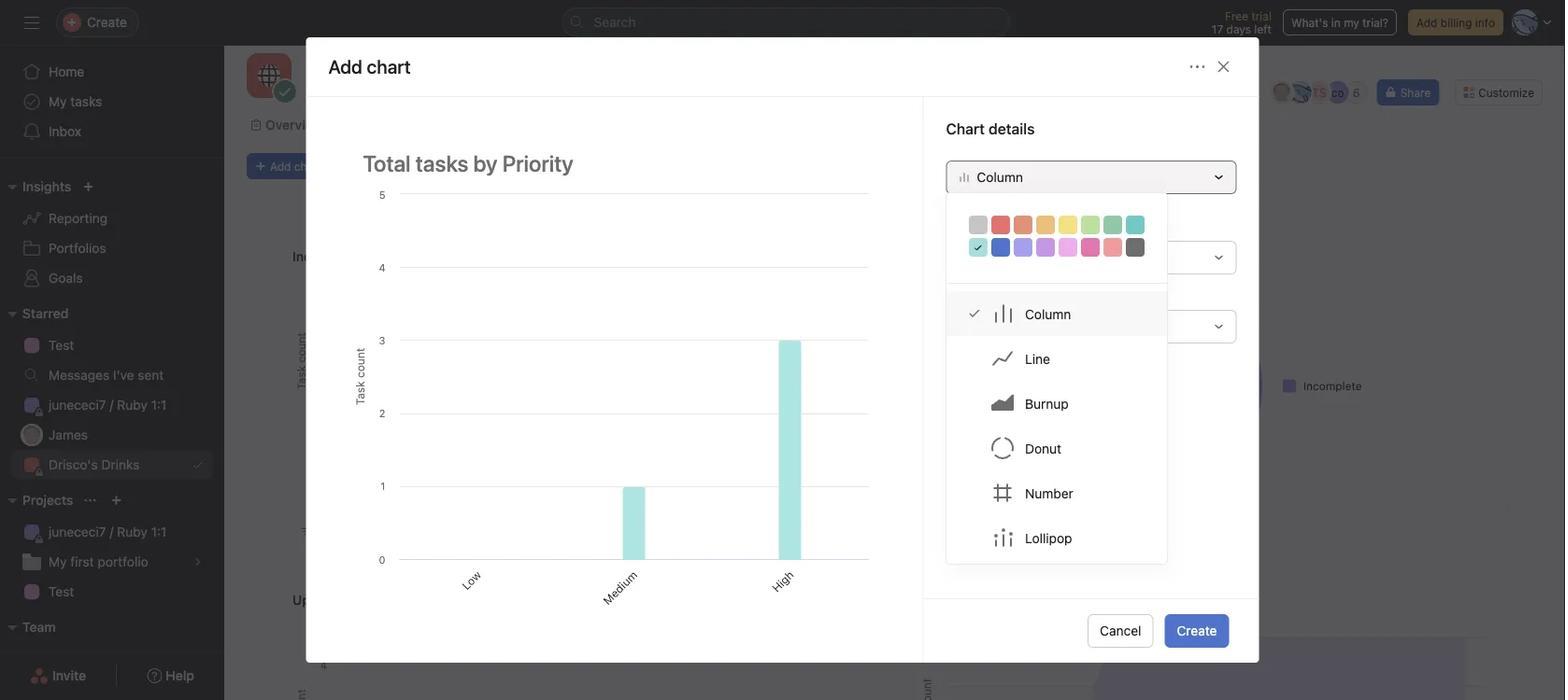 Task type: locate. For each thing, give the bounding box(es) containing it.
1 ruby from the top
[[117, 398, 148, 413]]

junececi7 / ruby 1:1 link down messages i've sent
[[11, 391, 213, 421]]

2 axis from the top
[[960, 288, 985, 304]]

what's in my trial? button
[[1283, 9, 1397, 36]]

messages left files link
[[900, 117, 962, 133]]

portfolio
[[98, 555, 148, 570]]

home link
[[11, 57, 213, 87]]

0 vertical spatial incomplete
[[293, 249, 362, 264]]

free
[[1225, 9, 1249, 22]]

0 vertical spatial 1:1
[[151, 398, 167, 413]]

column up line link on the right of page
[[1025, 306, 1071, 322]]

ruby inside starred element
[[117, 398, 148, 413]]

test link down portfolio
[[11, 578, 213, 607]]

axis up total tasks by completion status at the right of page
[[961, 219, 985, 234]]

0 vertical spatial test
[[49, 338, 74, 353]]

chart details
[[946, 120, 1035, 138]]

junececi7 / ruby 1:1 down messages i've sent
[[49, 398, 167, 413]]

1 vertical spatial 1:1
[[151, 525, 167, 540]]

0 vertical spatial junececi7
[[49, 398, 106, 413]]

0 vertical spatial test link
[[11, 331, 213, 361]]

my up inbox at left top
[[49, 94, 67, 109]]

2 my from the top
[[49, 555, 67, 570]]

test down starred
[[49, 338, 74, 353]]

chart
[[294, 160, 322, 173]]

1 axis from the top
[[961, 219, 985, 234]]

/ up my first portfolio link
[[110, 525, 113, 540]]

1 vertical spatial messages
[[49, 368, 109, 383]]

ts
[[1312, 86, 1327, 99]]

junececi7 / ruby 1:1 up my first portfolio link
[[49, 525, 167, 540]]

0 horizontal spatial column
[[977, 169, 1023, 185]]

ruby up portfolio
[[117, 525, 148, 540]]

tasks for my
[[70, 94, 102, 109]]

1 / from the top
[[110, 398, 113, 413]]

junececi7 up first
[[49, 525, 106, 540]]

1 my from the top
[[49, 94, 67, 109]]

0 horizontal spatial messages
[[49, 368, 109, 383]]

test inside projects element
[[49, 585, 74, 600]]

hide sidebar image
[[24, 15, 39, 30]]

2 / from the top
[[110, 525, 113, 540]]

1 vertical spatial incomplete
[[1304, 380, 1362, 393]]

messages for messages
[[900, 117, 962, 133]]

1 filter button
[[395, 179, 456, 197], [708, 179, 769, 197], [1021, 179, 1082, 197], [917, 519, 985, 545]]

by
[[988, 249, 1003, 264]]

0 horizontal spatial add
[[270, 160, 291, 173]]

ja left ra at the right top
[[1276, 86, 1288, 99]]

messages left i've
[[49, 368, 109, 383]]

junececi7 inside starred element
[[49, 398, 106, 413]]

my inside my tasks 'link'
[[49, 94, 67, 109]]

drinks
[[101, 457, 140, 473]]

1 test from the top
[[49, 338, 74, 353]]

tasks for total
[[952, 249, 985, 264]]

messages inside starred element
[[49, 368, 109, 383]]

i've
[[113, 368, 134, 383]]

1 junececi7 / ruby 1:1 from the top
[[49, 398, 167, 413]]

2 junececi7 / ruby 1:1 link from the top
[[11, 518, 213, 548]]

reporting link
[[11, 204, 213, 234]]

starred element
[[0, 297, 224, 484]]

1 vertical spatial add
[[270, 160, 291, 173]]

x-
[[946, 219, 961, 234]]

1 vertical spatial junececi7
[[49, 525, 106, 540]]

1 horizontal spatial add
[[1417, 16, 1438, 29]]

/ down messages i've sent link
[[110, 398, 113, 413]]

axis down total tasks by completion status at the right of page
[[960, 288, 985, 304]]

add
[[1417, 16, 1438, 29], [270, 160, 291, 173]]

sent
[[138, 368, 164, 383]]

1
[[415, 181, 420, 194], [728, 181, 733, 194], [1041, 181, 1046, 194], [941, 525, 946, 538]]

1 vertical spatial axis
[[960, 288, 985, 304]]

2 1:1 from the top
[[151, 525, 167, 540]]

portfolios link
[[11, 234, 213, 264]]

column button
[[946, 161, 1237, 194]]

tasks right upcoming
[[359, 593, 392, 608]]

inbox link
[[11, 117, 213, 147]]

1 1:1 from the top
[[151, 398, 167, 413]]

ja left james
[[26, 429, 38, 442]]

overview
[[265, 117, 323, 133]]

what's
[[1292, 16, 1328, 29]]

my left first
[[49, 555, 67, 570]]

3 my from the top
[[49, 652, 67, 667]]

my
[[49, 94, 67, 109], [49, 555, 67, 570], [49, 652, 67, 667]]

0 vertical spatial junececi7 / ruby 1:1
[[49, 398, 167, 413]]

junececi7 inside projects element
[[49, 525, 106, 540]]

tasks inside 'link'
[[70, 94, 102, 109]]

1 vertical spatial ruby
[[117, 525, 148, 540]]

axis
[[961, 219, 985, 234], [960, 288, 985, 304]]

over time
[[1023, 593, 1080, 608]]

donut link
[[947, 426, 1167, 471]]

test down first
[[49, 585, 74, 600]]

my up invite in the bottom left of the page
[[49, 652, 67, 667]]

0 vertical spatial ruby
[[117, 398, 148, 413]]

0 vertical spatial messages
[[900, 117, 962, 133]]

tasks for incomplete
[[365, 249, 398, 264]]

1 vertical spatial test
[[49, 585, 74, 600]]

drisco's drinks
[[307, 68, 433, 90]]

6
[[1353, 86, 1360, 99]]

global element
[[0, 46, 224, 158]]

1:1 up my first portfolio link
[[151, 525, 167, 540]]

reporting
[[49, 211, 108, 226]]

junececi7 / ruby 1:1 inside starred element
[[49, 398, 167, 413]]

1 vertical spatial junececi7 / ruby 1:1
[[49, 525, 167, 540]]

trial
[[1252, 9, 1272, 22]]

filter
[[423, 181, 451, 194], [736, 181, 764, 194], [1049, 181, 1077, 194], [949, 525, 977, 538]]

my inside my workspace 'link'
[[49, 652, 67, 667]]

tasks left by
[[952, 249, 985, 264]]

incomplete for incomplete
[[1304, 380, 1362, 393]]

burnup
[[1025, 396, 1069, 411]]

2 junececi7 / ruby 1:1 from the top
[[49, 525, 167, 540]]

cancel button
[[1088, 615, 1154, 649]]

column down chart details
[[977, 169, 1023, 185]]

1 vertical spatial junececi7 / ruby 1:1 link
[[11, 518, 213, 548]]

1 horizontal spatial column
[[1025, 306, 1071, 322]]

invite button
[[18, 660, 98, 693]]

0 vertical spatial axis
[[961, 219, 985, 234]]

tasks for upcoming
[[359, 593, 392, 608]]

Total tasks by Priority text field
[[351, 142, 878, 185]]

add inside add billing info button
[[1417, 16, 1438, 29]]

1 vertical spatial ja
[[26, 429, 38, 442]]

1 junececi7 from the top
[[49, 398, 106, 413]]

junececi7 up james
[[49, 398, 106, 413]]

1 filter
[[415, 181, 451, 194], [728, 181, 764, 194], [1041, 181, 1077, 194], [941, 525, 977, 538]]

number link
[[947, 471, 1167, 516]]

tasks
[[70, 94, 102, 109], [365, 249, 398, 264], [952, 249, 985, 264], [359, 593, 392, 608]]

messages for messages i've sent
[[49, 368, 109, 383]]

0 horizontal spatial incomplete
[[293, 249, 362, 264]]

/ inside projects element
[[110, 525, 113, 540]]

incomplete
[[293, 249, 362, 264], [1304, 380, 1362, 393]]

1:1 down sent
[[151, 398, 167, 413]]

inbox
[[49, 124, 81, 139]]

overview link
[[250, 115, 323, 136]]

add inside add chart button
[[270, 160, 291, 173]]

0 vertical spatial add
[[1417, 16, 1438, 29]]

my for my workspace
[[49, 652, 67, 667]]

1 vertical spatial test link
[[11, 578, 213, 607]]

test link up messages i've sent
[[11, 331, 213, 361]]

1 vertical spatial /
[[110, 525, 113, 540]]

0 vertical spatial junececi7 / ruby 1:1 link
[[11, 391, 213, 421]]

2 vertical spatial my
[[49, 652, 67, 667]]

2 ruby from the top
[[117, 525, 148, 540]]

globe image
[[258, 64, 280, 87]]

1 horizontal spatial messages
[[900, 117, 962, 133]]

column
[[977, 169, 1023, 185], [1025, 306, 1071, 322]]

0 vertical spatial column
[[977, 169, 1023, 185]]

line link
[[947, 336, 1167, 381]]

add left chart on the top left of the page
[[270, 160, 291, 173]]

my workspace link
[[11, 645, 213, 675]]

ruby down i've
[[117, 398, 148, 413]]

0 vertical spatial my
[[49, 94, 67, 109]]

test
[[49, 338, 74, 353], [49, 585, 74, 600]]

2 junececi7 from the top
[[49, 525, 106, 540]]

junececi7 / ruby 1:1
[[49, 398, 167, 413], [49, 525, 167, 540]]

junececi7 / ruby 1:1 link up portfolio
[[11, 518, 213, 548]]

tasks left the by section
[[365, 249, 398, 264]]

add chart
[[270, 160, 322, 173]]

0 horizontal spatial ja
[[26, 429, 38, 442]]

upcoming tasks by assignee
[[293, 593, 469, 608]]

0 vertical spatial ja
[[1276, 86, 1288, 99]]

tasks down "home"
[[70, 94, 102, 109]]

1 vertical spatial my
[[49, 555, 67, 570]]

my for my tasks
[[49, 94, 67, 109]]

my inside my first portfolio link
[[49, 555, 67, 570]]

add left billing
[[1417, 16, 1438, 29]]

drisco's drinks link
[[11, 450, 213, 480]]

0 vertical spatial /
[[110, 398, 113, 413]]

/
[[110, 398, 113, 413], [110, 525, 113, 540]]

1 vertical spatial column
[[1025, 306, 1071, 322]]

total tasks by completion status
[[918, 249, 1118, 264]]

test link
[[11, 331, 213, 361], [11, 578, 213, 607]]

ja
[[1276, 86, 1288, 99], [26, 429, 38, 442]]

ja inside starred element
[[26, 429, 38, 442]]

by assignee
[[396, 593, 469, 608]]

test inside starred element
[[49, 338, 74, 353]]

2 test from the top
[[49, 585, 74, 600]]

1 horizontal spatial incomplete
[[1304, 380, 1362, 393]]



Task type: describe. For each thing, give the bounding box(es) containing it.
x-axis
[[946, 219, 985, 234]]

medium
[[601, 569, 640, 608]]

add for add chart
[[270, 160, 291, 173]]

by section
[[401, 249, 465, 264]]

low
[[459, 569, 483, 593]]

search
[[594, 14, 636, 30]]

james
[[49, 428, 88, 443]]

create
[[1177, 624, 1217, 639]]

what's in my trial?
[[1292, 16, 1389, 29]]

high
[[770, 569, 796, 595]]

create button
[[1165, 615, 1229, 649]]

incomplete tasks by section
[[293, 249, 465, 264]]

ra
[[1293, 86, 1308, 99]]

co
[[1332, 86, 1345, 99]]

axis for y-
[[960, 288, 985, 304]]

axis for x-
[[961, 219, 985, 234]]

/ inside starred element
[[110, 398, 113, 413]]

completion
[[950, 593, 1019, 608]]

2 test link from the top
[[11, 578, 213, 607]]

total
[[918, 249, 948, 264]]

add billing info
[[1417, 16, 1495, 29]]

my
[[1344, 16, 1360, 29]]

team
[[22, 620, 56, 636]]

1 junececi7 / ruby 1:1 link from the top
[[11, 391, 213, 421]]

my first portfolio
[[49, 555, 148, 570]]

1:1 inside projects element
[[151, 525, 167, 540]]

completion status
[[1007, 249, 1118, 264]]

task
[[918, 593, 947, 608]]

insights element
[[0, 170, 224, 297]]

close image
[[1216, 59, 1231, 74]]

files link
[[984, 115, 1028, 136]]

search button
[[562, 7, 1011, 37]]

billing
[[1441, 16, 1472, 29]]

column link
[[947, 292, 1167, 336]]

lollipop
[[1025, 531, 1073, 546]]

1 horizontal spatial ja
[[1276, 86, 1288, 99]]

messages i've sent link
[[11, 361, 213, 391]]

ruby inside projects element
[[117, 525, 148, 540]]

trial?
[[1363, 16, 1389, 29]]

junececi7 / ruby 1:1 link inside projects element
[[11, 518, 213, 548]]

teams element
[[0, 611, 224, 679]]

share
[[1401, 86, 1431, 99]]

add billing info button
[[1408, 9, 1504, 36]]

invite
[[52, 669, 86, 684]]

17
[[1212, 22, 1224, 36]]

junececi7 for second junececi7 / ruby 1:1 link from the bottom of the page
[[49, 398, 106, 413]]

search list box
[[562, 7, 1011, 37]]

add chart button
[[247, 153, 330, 179]]

projects
[[22, 493, 73, 508]]

number
[[1025, 486, 1074, 501]]

my tasks link
[[11, 87, 213, 117]]

1:1 inside starred element
[[151, 398, 167, 413]]

in
[[1332, 16, 1341, 29]]

idk
[[793, 445, 815, 468]]

my for my first portfolio
[[49, 555, 67, 570]]

column inside dropdown button
[[977, 169, 1023, 185]]

workspace
[[70, 652, 135, 667]]

starred
[[22, 306, 69, 322]]

drisco's
[[49, 457, 98, 473]]

junececi7 / ruby 1:1 inside projects element
[[49, 525, 167, 540]]

add for add billing info
[[1417, 16, 1438, 29]]

junececi7 for junececi7 / ruby 1:1 link inside projects element
[[49, 525, 106, 540]]

goals
[[49, 271, 83, 286]]

y-
[[946, 288, 960, 304]]

left
[[1255, 22, 1272, 36]]

messages link
[[885, 115, 962, 136]]

insights
[[22, 179, 71, 194]]

files
[[999, 117, 1028, 133]]

my tasks
[[49, 94, 102, 109]]

more actions image
[[1190, 59, 1205, 74]]

projects element
[[0, 484, 224, 611]]

home
[[49, 64, 84, 79]]

info
[[1476, 16, 1495, 29]]

line
[[1025, 351, 1050, 367]]

y-axis
[[946, 288, 985, 304]]

1 test link from the top
[[11, 331, 213, 361]]

first
[[70, 555, 94, 570]]

filters
[[946, 374, 989, 392]]

add chart
[[329, 56, 411, 77]]

cancel
[[1100, 624, 1142, 639]]

portfolios
[[49, 241, 106, 256]]

team button
[[0, 617, 56, 639]]

burnup link
[[947, 381, 1167, 426]]

donut
[[1025, 441, 1062, 456]]

days
[[1227, 22, 1251, 36]]

task completion over time
[[918, 593, 1080, 608]]

projects button
[[0, 490, 73, 512]]

drisco's drinks
[[49, 457, 140, 473]]

my workspace
[[49, 652, 135, 667]]

upcoming
[[293, 593, 356, 608]]

incomplete for incomplete tasks by section
[[293, 249, 362, 264]]

insights button
[[0, 176, 71, 198]]

messages i've sent
[[49, 368, 164, 383]]

starred button
[[0, 303, 69, 325]]

lollipop link
[[947, 516, 1167, 561]]



Task type: vqa. For each thing, say whether or not it's contained in the screenshot.
/ within Projects element
yes



